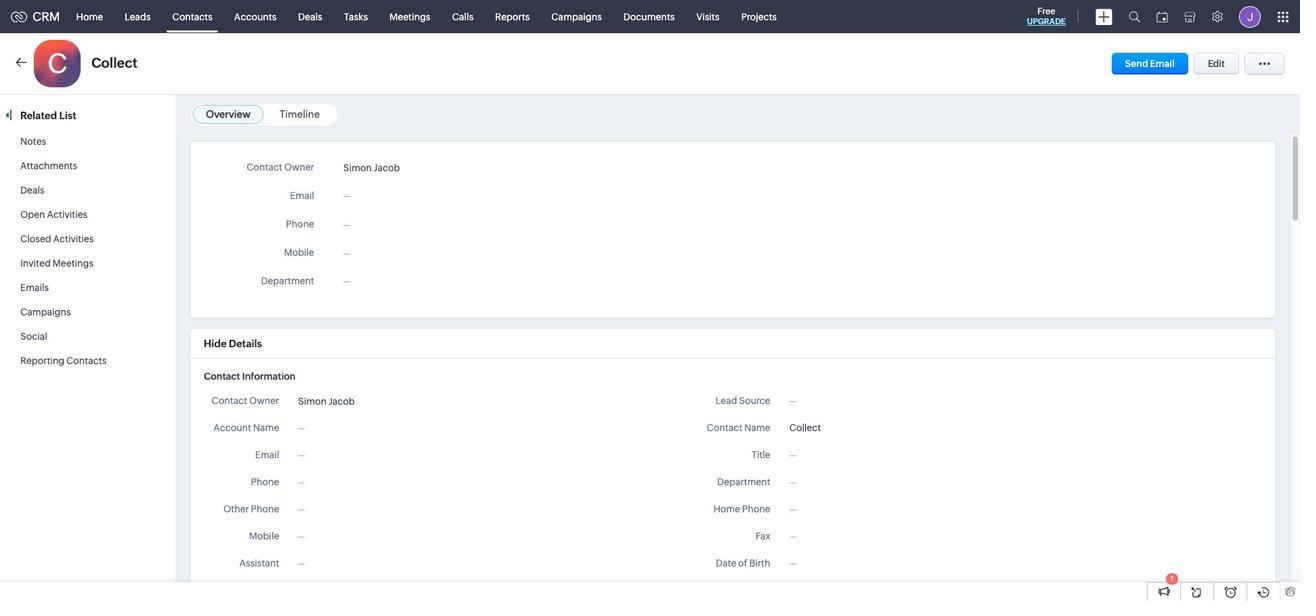 Task type: vqa. For each thing, say whether or not it's contained in the screenshot.
search 'image'
yes



Task type: locate. For each thing, give the bounding box(es) containing it.
create menu element
[[1087, 0, 1121, 33]]

profile element
[[1231, 0, 1269, 33]]

profile image
[[1239, 6, 1261, 27]]

search element
[[1121, 0, 1148, 33]]



Task type: describe. For each thing, give the bounding box(es) containing it.
logo image
[[11, 11, 27, 22]]

search image
[[1129, 11, 1140, 22]]

calendar image
[[1157, 11, 1168, 22]]

create menu image
[[1096, 8, 1113, 25]]



